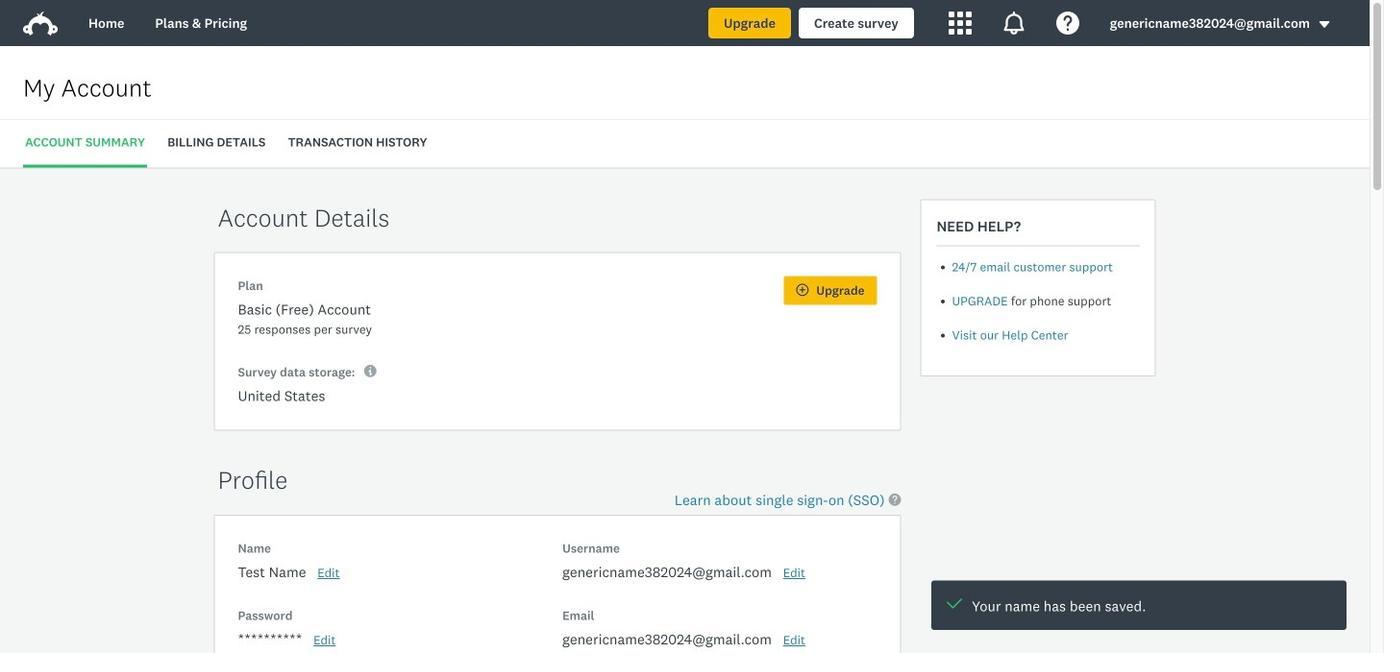 Task type: locate. For each thing, give the bounding box(es) containing it.
0 horizontal spatial products icon image
[[949, 12, 972, 35]]

1 horizontal spatial products icon image
[[1002, 12, 1025, 35]]

help icon image
[[1056, 12, 1079, 35]]

1 products icon image from the left
[[949, 12, 972, 35]]

surveymonkey logo image
[[23, 12, 58, 36]]

products icon image
[[949, 12, 972, 35], [1002, 12, 1025, 35]]



Task type: describe. For each thing, give the bounding box(es) containing it.
dropdown arrow image
[[1318, 18, 1331, 31]]

2 products icon image from the left
[[1002, 12, 1025, 35]]



Task type: vqa. For each thing, say whether or not it's contained in the screenshot.
"Customer Service Template" image
no



